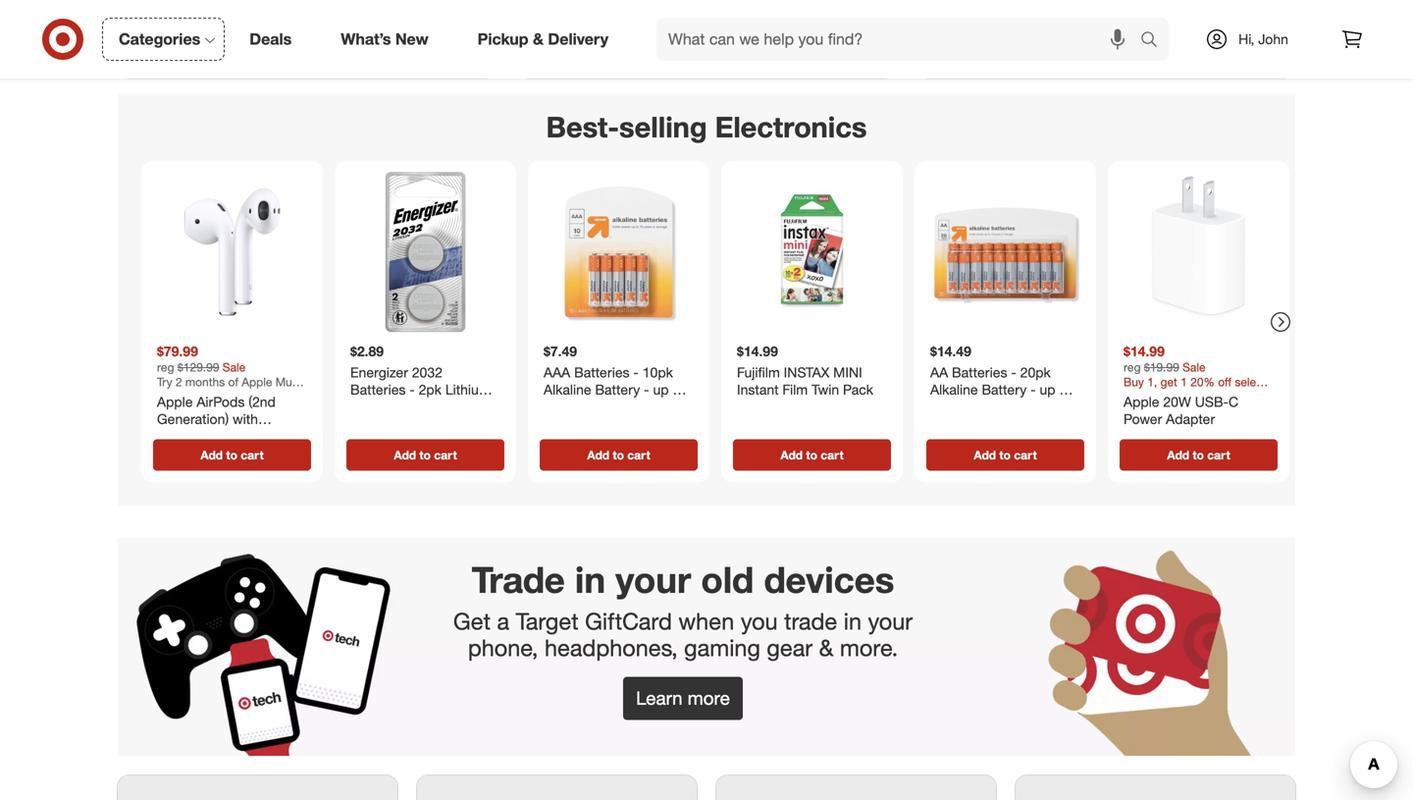 Task type: locate. For each thing, give the bounding box(es) containing it.
add down $2.89 energizer 2032 batteries - 2pk lithium coin battery at the left of page
[[394, 447, 416, 462]]

to down adapter
[[1193, 447, 1205, 462]]

battery
[[595, 381, 640, 398], [982, 381, 1027, 398], [383, 398, 428, 415]]

to for energizer 2032 batteries - 2pk lithium coin battery
[[420, 447, 431, 462]]

your up giftcard
[[616, 557, 691, 601]]

picks
[[1092, 19, 1129, 38]]

2 reg from the left
[[1124, 360, 1141, 374]]

reg inside the $14.99 reg $19.99 sale
[[1124, 360, 1141, 374]]

-
[[634, 364, 639, 381], [1012, 364, 1017, 381], [410, 381, 415, 398], [644, 381, 650, 398], [1031, 381, 1036, 398]]

0 horizontal spatial alkaline
[[544, 381, 592, 398]]

sale right $19.99
[[1183, 360, 1206, 374]]

cart for aa batteries - 20pk alkaline battery  - up & up™
[[1014, 447, 1037, 462]]

sale inside the $14.99 reg $19.99 sale
[[1183, 360, 1206, 374]]

sale
[[223, 360, 246, 374], [1183, 360, 1206, 374]]

headphones,
[[545, 634, 678, 662]]

1 up from the left
[[653, 381, 669, 398]]

in up giftcard
[[575, 557, 606, 601]]

to down twin
[[806, 447, 818, 462]]

alkaline down $7.49 in the left of the page
[[544, 381, 592, 398]]

carousel region
[[118, 94, 1296, 537]]

cart
[[241, 447, 264, 462], [434, 447, 457, 462], [628, 447, 651, 462], [821, 447, 844, 462], [1014, 447, 1037, 462], [1208, 447, 1231, 462]]

power
[[1124, 410, 1163, 427]]

apple left 20w
[[1124, 393, 1160, 410]]

selling
[[619, 110, 707, 144]]

4 add from the left
[[781, 447, 803, 462]]

batteries down $14.49
[[952, 364, 1008, 381]]

add to cart button down with
[[153, 439, 311, 471]]

reg for $79.99
[[157, 360, 174, 374]]

instant
[[737, 381, 779, 398]]

old
[[701, 557, 754, 601]]

for left the
[[1134, 19, 1152, 38]]

to
[[226, 447, 238, 462], [420, 447, 431, 462], [613, 447, 624, 462], [806, 447, 818, 462], [1000, 447, 1011, 462], [1193, 447, 1205, 462]]

up™ down 'aa'
[[931, 398, 954, 415]]

pack
[[843, 381, 874, 398]]

1 horizontal spatial for
[[1134, 19, 1152, 38]]

soon?
[[598, 19, 641, 38]]

2 sale from the left
[[1183, 360, 1206, 374]]

mood-
[[990, 19, 1037, 38]]

battery for 10pk
[[595, 381, 640, 398]]

up™ for aaa batteries - 10pk alkaline battery - up & up™
[[544, 398, 567, 415]]

batteries inside $7.49 aaa batteries - 10pk alkaline battery - up & up™
[[574, 364, 630, 381]]

1 cart from the left
[[241, 447, 264, 462]]

0 horizontal spatial for
[[420, 19, 439, 38]]

apple
[[157, 393, 193, 410], [1124, 393, 1160, 410]]

0 horizontal spatial in
[[575, 557, 606, 601]]

sale for airpods
[[223, 360, 246, 374]]

$19.99
[[1145, 360, 1180, 374]]

& right gear
[[819, 634, 834, 662]]

up for 20pk
[[1040, 381, 1056, 398]]

add to cart down $7.49 aaa batteries - 10pk alkaline battery - up & up™
[[587, 447, 651, 462]]

add down $7.49 aaa batteries - 10pk alkaline battery - up & up™
[[587, 447, 610, 462]]

apple for apple airpods (2nd generation) with charging case
[[157, 393, 193, 410]]

sale for 20w
[[1183, 360, 1206, 374]]

alkaline
[[544, 381, 592, 398], [931, 381, 978, 398]]

add to cart button down $7.49 aaa batteries - 10pk alkaline battery - up & up™
[[540, 439, 698, 471]]

battery right 'aa'
[[982, 381, 1027, 398]]

add to cart down case
[[201, 447, 264, 462]]

add to cart down 2pk
[[394, 447, 457, 462]]

up™
[[544, 398, 567, 415], [931, 398, 954, 415]]

1 vertical spatial in
[[844, 607, 862, 635]]

batteries inside $14.49 aa batteries - 20pk alkaline battery  - up & up™
[[952, 364, 1008, 381]]

batteries right the aaa
[[574, 364, 630, 381]]

cart down twin
[[821, 447, 844, 462]]

4 to from the left
[[806, 447, 818, 462]]

up for 10pk
[[653, 381, 669, 398]]

generation)
[[157, 410, 229, 427]]

traveling soon? don't forget these fun & practical add-ons. link
[[517, 0, 897, 78]]

3 to from the left
[[613, 447, 624, 462]]

$79.99
[[157, 342, 198, 360]]

0 horizontal spatial reg
[[157, 360, 174, 374]]

$14.99 fujifilm instax mini instant film twin pack
[[737, 342, 874, 398]]

apple inside apple airpods (2nd generation) with charging case
[[157, 393, 193, 410]]

up™ inside $14.49 aa batteries - 20pk alkaline battery  - up & up™
[[931, 398, 954, 415]]

& left instant
[[673, 381, 682, 398]]

add to cart button down twin
[[733, 439, 891, 471]]

- inside $2.89 energizer 2032 batteries - 2pk lithium coin battery
[[410, 381, 415, 398]]

1 horizontal spatial sale
[[1183, 360, 1206, 374]]

add for aaa batteries - 10pk alkaline battery - up & up™
[[587, 447, 610, 462]]

$129.99
[[178, 360, 219, 374]]

1 add to cart button from the left
[[153, 439, 311, 471]]

batteries
[[574, 364, 630, 381], [952, 364, 1008, 381], [350, 381, 406, 398]]

1 sale from the left
[[223, 360, 246, 374]]

5 to from the left
[[1000, 447, 1011, 462]]

1 horizontal spatial reg
[[1124, 360, 1141, 374]]

alkaline inside $14.49 aa batteries - 20pk alkaline battery  - up & up™
[[931, 381, 978, 398]]

5 add to cart from the left
[[974, 447, 1037, 462]]

reg inside $79.99 reg $129.99 sale
[[157, 360, 174, 374]]

battery right coin
[[383, 398, 428, 415]]

cart down 2pk
[[434, 447, 457, 462]]

phone,
[[468, 634, 538, 662]]

certified
[[218, 19, 276, 38]]

1 up™ from the left
[[544, 398, 567, 415]]

to for aaa batteries - 10pk alkaline battery - up & up™
[[613, 447, 624, 462]]

1 horizontal spatial up
[[1040, 381, 1056, 398]]

6 to from the left
[[1193, 447, 1205, 462]]

pickup & delivery
[[478, 30, 609, 49]]

2 add to cart from the left
[[394, 447, 457, 462]]

& right fun at the top
[[802, 19, 812, 38]]

batteries for $7.49
[[574, 364, 630, 381]]

add to cart button down 2pk
[[347, 439, 505, 471]]

add to cart button for apple 20w usb-c power adapter
[[1120, 439, 1278, 471]]

1 alkaline from the left
[[544, 381, 592, 398]]

making
[[1037, 19, 1088, 38]]

20pk
[[1021, 364, 1051, 381]]

add to cart button
[[153, 439, 311, 471], [347, 439, 505, 471], [540, 439, 698, 471], [733, 439, 891, 471], [927, 439, 1085, 471], [1120, 439, 1278, 471]]

reg left $19.99
[[1124, 360, 1141, 374]]

add to cart down $14.49 aa batteries - 20pk alkaline battery  - up & up™
[[974, 447, 1037, 462]]

6 cart from the left
[[1208, 447, 1231, 462]]

& left brand-
[[280, 19, 290, 38]]

4 cart from the left
[[821, 447, 844, 462]]

deals link
[[233, 18, 316, 61]]

1 horizontal spatial batteries
[[574, 364, 630, 381]]

aaa
[[544, 364, 571, 381]]

$14.99 up 20w
[[1124, 342, 1165, 360]]

2 for from the left
[[1134, 19, 1152, 38]]

1 horizontal spatial up™
[[931, 398, 954, 415]]

up™ down the aaa
[[544, 398, 567, 415]]

$14.99
[[737, 342, 778, 360], [1124, 342, 1165, 360]]

alkaline inside $7.49 aaa batteries - 10pk alkaline battery - up & up™
[[544, 381, 592, 398]]

0 horizontal spatial up
[[653, 381, 669, 398]]

0 horizontal spatial your
[[616, 557, 691, 601]]

add for fujifilm instax mini instant film twin pack
[[781, 447, 803, 462]]

up
[[653, 381, 669, 398], [1040, 381, 1056, 398]]

to down 2pk
[[420, 447, 431, 462]]

(2nd
[[249, 393, 276, 410]]

add to cart button for energizer 2032 batteries - 2pk lithium coin battery
[[347, 439, 505, 471]]

alkaline for aaa
[[544, 381, 592, 398]]

1 horizontal spatial apple
[[1124, 393, 1160, 410]]

0 horizontal spatial apple
[[157, 393, 193, 410]]

cart down case
[[241, 447, 264, 462]]

john
[[1259, 30, 1289, 48]]

charging
[[157, 427, 213, 445]]

cart for apple airpods (2nd generation) with charging case
[[241, 447, 264, 462]]

$14.99 for reg
[[1124, 342, 1165, 360]]

1 horizontal spatial in
[[844, 607, 862, 635]]

add down $14.49 aa batteries - 20pk alkaline battery  - up & up™
[[974, 447, 997, 462]]

& right pickup at the top
[[533, 30, 544, 49]]

to for apple 20w usb-c power adapter
[[1193, 447, 1205, 462]]

add to cart for apple 20w usb-c power adapter
[[1168, 447, 1231, 462]]

2 to from the left
[[420, 447, 431, 462]]

2 up from the left
[[1040, 381, 1056, 398]]

2 add to cart button from the left
[[347, 439, 505, 471]]

1 apple from the left
[[157, 393, 193, 410]]

alkaline down $14.49
[[931, 381, 978, 398]]

add for energizer 2032 batteries - 2pk lithium coin battery
[[394, 447, 416, 462]]

when
[[679, 607, 735, 635]]

6 add to cart button from the left
[[1120, 439, 1278, 471]]

- left 2pk
[[410, 381, 415, 398]]

reg left $129.99
[[157, 360, 174, 374]]

& inside traveling soon? don't forget these fun & practical add-ons.
[[802, 19, 812, 38]]

categories
[[119, 30, 200, 49]]

case
[[217, 427, 248, 445]]

to down case
[[226, 447, 238, 462]]

2 up™ from the left
[[931, 398, 954, 415]]

- right the aaa
[[644, 381, 650, 398]]

add down adapter
[[1168, 447, 1190, 462]]

5 add to cart button from the left
[[927, 439, 1085, 471]]

for right tech
[[420, 19, 439, 38]]

6 add to cart from the left
[[1168, 447, 1231, 462]]

2 alkaline from the left
[[931, 381, 978, 398]]

sale right $129.99
[[223, 360, 246, 374]]

1 add from the left
[[201, 447, 223, 462]]

2 horizontal spatial batteries
[[952, 364, 1008, 381]]

0 horizontal spatial $14.99
[[737, 342, 778, 360]]

4 add to cart from the left
[[781, 447, 844, 462]]

apple 20w usb-c power adapter image
[[1116, 169, 1282, 335]]

0 horizontal spatial sale
[[223, 360, 246, 374]]

more
[[688, 687, 730, 709]]

your
[[616, 557, 691, 601], [868, 607, 913, 635]]

up inside $14.49 aa batteries - 20pk alkaline battery  - up & up™
[[1040, 381, 1056, 398]]

in
[[575, 557, 606, 601], [844, 607, 862, 635]]

pickup
[[478, 30, 529, 49]]

$79.99 reg $129.99 sale
[[157, 342, 246, 374]]

delivery
[[548, 30, 609, 49]]

cart for apple 20w usb-c power adapter
[[1208, 447, 1231, 462]]

add to cart down adapter
[[1168, 447, 1231, 462]]

3 add from the left
[[587, 447, 610, 462]]

coin
[[350, 398, 379, 415]]

up inside $7.49 aaa batteries - 10pk alkaline battery - up & up™
[[653, 381, 669, 398]]

battery inside $14.49 aa batteries - 20pk alkaline battery  - up & up™
[[982, 381, 1027, 398]]

add to cart button down $14.49 aa batteries - 20pk alkaline battery  - up & up™
[[927, 439, 1085, 471]]

1 to from the left
[[226, 447, 238, 462]]

tech
[[385, 19, 415, 38]]

add to cart button for apple airpods (2nd generation) with charging case
[[153, 439, 311, 471]]

ultimate
[[1183, 19, 1239, 38]]

the
[[1157, 19, 1179, 38]]

add-
[[533, 39, 566, 58]]

batteries down the $2.89
[[350, 381, 406, 398]]

1 vertical spatial your
[[868, 607, 913, 635]]

$14.99 reg $19.99 sale
[[1124, 342, 1206, 374]]

1 horizontal spatial alkaline
[[931, 381, 978, 398]]

2 horizontal spatial battery
[[982, 381, 1027, 398]]

$14.99 up fujifilm
[[737, 342, 778, 360]]

add to cart down twin
[[781, 447, 844, 462]]

add to cart button down adapter
[[1120, 439, 1278, 471]]

cart down $14.49 aa batteries - 20pk alkaline battery  - up & up™
[[1014, 447, 1037, 462]]

to down $14.49 aa batteries - 20pk alkaline battery  - up & up™
[[1000, 447, 1011, 462]]

2 cart from the left
[[434, 447, 457, 462]]

2 apple from the left
[[1124, 393, 1160, 410]]

$14.99 inside $14.99 fujifilm instax mini instant film twin pack
[[737, 342, 778, 360]]

& right 20pk
[[1060, 381, 1068, 398]]

gaming
[[684, 634, 761, 662]]

1 reg from the left
[[157, 360, 174, 374]]

apple inside apple 20w usb-c power adapter
[[1124, 393, 1160, 410]]

3 add to cart from the left
[[587, 447, 651, 462]]

3 add to cart button from the left
[[540, 439, 698, 471]]

reg
[[157, 360, 174, 374], [1124, 360, 1141, 374]]

best-selling electronics
[[546, 110, 867, 144]]

1 horizontal spatial battery
[[595, 381, 640, 398]]

0 horizontal spatial batteries
[[350, 381, 406, 398]]

6 add from the left
[[1168, 447, 1190, 462]]

adapter
[[1166, 410, 1216, 427]]

2 $14.99 from the left
[[1124, 342, 1165, 360]]

for inside explore mood-making picks for the ultimate bash.
[[1134, 19, 1152, 38]]

up™ inside $7.49 aaa batteries - 10pk alkaline battery - up & up™
[[544, 398, 567, 415]]

5 add from the left
[[974, 447, 997, 462]]

2 add from the left
[[394, 447, 416, 462]]

0 vertical spatial in
[[575, 557, 606, 601]]

5 cart from the left
[[1014, 447, 1037, 462]]

4 add to cart button from the left
[[733, 439, 891, 471]]

sale inside $79.99 reg $129.99 sale
[[223, 360, 246, 374]]

your down devices
[[868, 607, 913, 635]]

energizer 2032 batteries - 2pk lithium coin battery image
[[343, 169, 509, 335]]

in right trade
[[844, 607, 862, 635]]

$14.99 for fujifilm
[[737, 342, 778, 360]]

0 horizontal spatial battery
[[383, 398, 428, 415]]

explore
[[932, 19, 985, 38]]

apple up charging
[[157, 393, 193, 410]]

cart down $7.49 aaa batteries - 10pk alkaline battery - up & up™
[[628, 447, 651, 462]]

1 $14.99 from the left
[[737, 342, 778, 360]]

cart down adapter
[[1208, 447, 1231, 462]]

$7.49 aaa batteries - 10pk alkaline battery - up & up™
[[544, 342, 682, 415]]

aa batteries - 20pk alkaline battery  - up & up™ image
[[923, 169, 1089, 335]]

add to cart button for aa batteries - 20pk alkaline battery  - up & up™
[[927, 439, 1085, 471]]

introducing
[[134, 19, 213, 38]]

add for aa batteries - 20pk alkaline battery  - up & up™
[[974, 447, 997, 462]]

1 horizontal spatial $14.99
[[1124, 342, 1165, 360]]

add
[[201, 447, 223, 462], [394, 447, 416, 462], [587, 447, 610, 462], [781, 447, 803, 462], [974, 447, 997, 462], [1168, 447, 1190, 462]]

battery inside $7.49 aaa batteries - 10pk alkaline battery - up & up™
[[595, 381, 640, 398]]

$14.99 inside the $14.99 reg $19.99 sale
[[1124, 342, 1165, 360]]

3 cart from the left
[[628, 447, 651, 462]]

battery left 10pk
[[595, 381, 640, 398]]

to down $7.49 aaa batteries - 10pk alkaline battery - up & up™
[[613, 447, 624, 462]]

up™ for aa batteries - 20pk alkaline battery  - up & up™
[[931, 398, 954, 415]]

add down film
[[781, 447, 803, 462]]

0 horizontal spatial up™
[[544, 398, 567, 415]]

1 add to cart from the left
[[201, 447, 264, 462]]

add down case
[[201, 447, 223, 462]]

1 horizontal spatial your
[[868, 607, 913, 635]]

c
[[1229, 393, 1239, 410]]



Task type: vqa. For each thing, say whether or not it's contained in the screenshot.
you
yes



Task type: describe. For each thing, give the bounding box(es) containing it.
to for fujifilm instax mini instant film twin pack
[[806, 447, 818, 462]]

to for aa batteries - 20pk alkaline battery  - up & up™
[[1000, 447, 1011, 462]]

traveling soon? don't forget these fun & practical add-ons.
[[533, 19, 876, 58]]

energizer
[[350, 364, 408, 381]]

with
[[233, 410, 258, 427]]

twin
[[812, 381, 840, 398]]

brand-
[[294, 19, 341, 38]]

what's new
[[341, 30, 429, 49]]

get
[[453, 607, 491, 635]]

add to cart for aa batteries - 20pk alkaline battery  - up & up™
[[974, 447, 1037, 462]]

add for apple airpods (2nd generation) with charging case
[[201, 447, 223, 462]]

add to cart for apple airpods (2nd generation) with charging case
[[201, 447, 264, 462]]

cart for aaa batteries - 10pk alkaline battery - up & up™
[[628, 447, 651, 462]]

airpods
[[197, 393, 245, 410]]

add to cart for energizer 2032 batteries - 2pk lithium coin battery
[[394, 447, 457, 462]]

What can we help you find? suggestions appear below search field
[[657, 18, 1146, 61]]

film
[[783, 381, 808, 398]]

explore mood-making picks for the ultimate bash.
[[932, 19, 1239, 58]]

bash.
[[932, 39, 970, 58]]

to for apple airpods (2nd generation) with charging case
[[226, 447, 238, 462]]

aa
[[931, 364, 948, 381]]

add to cart button for aaa batteries - 10pk alkaline battery - up & up™
[[540, 439, 698, 471]]

don't
[[646, 19, 682, 38]]

battery for 20pk
[[982, 381, 1027, 398]]

fujifilm
[[737, 364, 780, 381]]

& inside trade in your old devices get a target giftcard when you trade in your phone, headphones, gaming gear & more.
[[819, 634, 834, 662]]

2pk
[[419, 381, 442, 398]]

pickup & delivery link
[[461, 18, 633, 61]]

$14.49
[[931, 342, 972, 360]]

apple for apple 20w usb-c power adapter
[[1124, 393, 1160, 410]]

batteries for $14.49
[[952, 364, 1008, 381]]

best-
[[546, 110, 619, 144]]

a
[[497, 607, 510, 635]]

apple 20w usb-c power adapter
[[1124, 393, 1239, 427]]

learn
[[636, 687, 683, 709]]

fujifilm instax mini instant film twin pack image
[[729, 169, 895, 335]]

apple airpods (2nd generation) with charging case image
[[149, 169, 315, 335]]

cart for fujifilm instax mini instant film twin pack
[[821, 447, 844, 462]]

name
[[341, 19, 380, 38]]

2032
[[412, 364, 443, 381]]

practical
[[816, 19, 876, 38]]

learn more button
[[624, 677, 743, 720]]

introducing certified & brand-name tech for less. link
[[118, 0, 497, 58]]

forget
[[687, 19, 728, 38]]

gear
[[767, 634, 813, 662]]

search button
[[1132, 18, 1179, 65]]

you
[[741, 607, 778, 635]]

hi,
[[1239, 30, 1255, 48]]

20w
[[1164, 393, 1192, 410]]

reg for $14.99
[[1124, 360, 1141, 374]]

& inside $14.49 aa batteries - 20pk alkaline battery  - up & up™
[[1060, 381, 1068, 398]]

what's
[[341, 30, 391, 49]]

traveling
[[533, 19, 594, 38]]

ons.
[[566, 39, 595, 58]]

new
[[395, 30, 429, 49]]

instax
[[784, 364, 830, 381]]

0 vertical spatial your
[[616, 557, 691, 601]]

cart for energizer 2032 batteries - 2pk lithium coin battery
[[434, 447, 457, 462]]

alkaline for aa
[[931, 381, 978, 398]]

explore mood-making picks for the ultimate bash. link
[[916, 0, 1296, 78]]

devices
[[764, 557, 895, 601]]

search
[[1132, 31, 1179, 51]]

add for apple 20w usb-c power adapter
[[1168, 447, 1190, 462]]

$7.49
[[544, 342, 577, 360]]

add to cart for aaa batteries - 10pk alkaline battery - up & up™
[[587, 447, 651, 462]]

trade
[[784, 607, 838, 635]]

add to cart for fujifilm instax mini instant film twin pack
[[781, 447, 844, 462]]

lithium
[[446, 381, 491, 398]]

introducing certified & brand-name tech for less.
[[134, 19, 474, 38]]

- left 20pk
[[1012, 364, 1017, 381]]

& inside $7.49 aaa batteries - 10pk alkaline battery - up & up™
[[673, 381, 682, 398]]

add to cart button for fujifilm instax mini instant film twin pack
[[733, 439, 891, 471]]

target
[[516, 607, 579, 635]]

- right 'aa'
[[1031, 381, 1036, 398]]

aaa batteries - 10pk alkaline battery - up & up™ image
[[536, 169, 702, 335]]

hi, john
[[1239, 30, 1289, 48]]

$2.89 energizer 2032 batteries - 2pk lithium coin battery
[[350, 342, 491, 415]]

less.
[[443, 19, 474, 38]]

categories link
[[102, 18, 225, 61]]

more.
[[840, 634, 898, 662]]

10pk
[[643, 364, 673, 381]]

apple airpods (2nd generation) with charging case
[[157, 393, 276, 445]]

what's new link
[[324, 18, 453, 61]]

$2.89
[[350, 342, 384, 360]]

battery inside $2.89 energizer 2032 batteries - 2pk lithium coin battery
[[383, 398, 428, 415]]

trade in your old devices get a target giftcard when you trade in your phone, headphones, gaming gear & more.
[[453, 557, 913, 662]]

trade
[[472, 557, 565, 601]]

usb-
[[1196, 393, 1229, 410]]

electronics
[[715, 110, 867, 144]]

learn more
[[636, 687, 730, 709]]

1 for from the left
[[420, 19, 439, 38]]

- left 10pk
[[634, 364, 639, 381]]

fun
[[775, 19, 797, 38]]

batteries inside $2.89 energizer 2032 batteries - 2pk lithium coin battery
[[350, 381, 406, 398]]

these
[[732, 19, 771, 38]]

giftcard
[[585, 607, 672, 635]]



